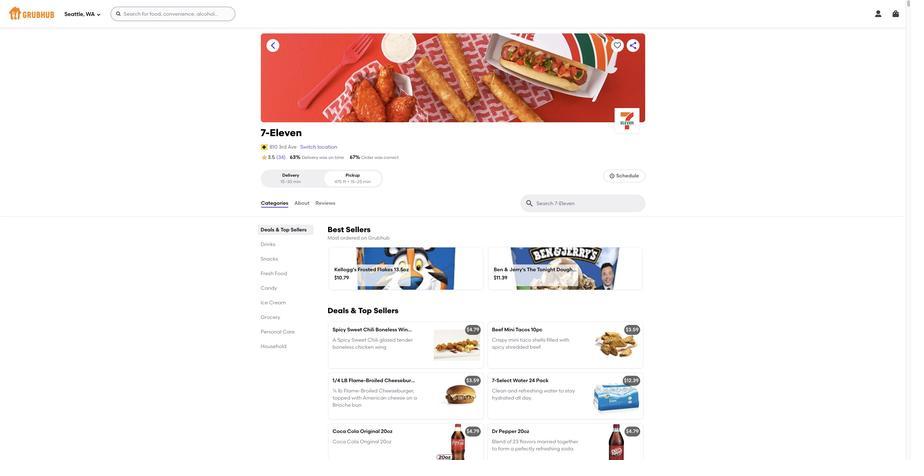 Task type: vqa. For each thing, say whether or not it's contained in the screenshot.
Nonna's
no



Task type: locate. For each thing, give the bounding box(es) containing it.
a inside blend of 23 flavors married together to form a pefectly refreshing soda.
[[511, 446, 514, 452]]

refreshing down married
[[536, 446, 560, 452]]

0 horizontal spatial with
[[352, 396, 362, 402]]

soda.
[[561, 446, 575, 452]]

kellogg's frosted flakes 13.5oz $10.79
[[334, 267, 409, 281]]

7- up the subscription pass icon
[[261, 127, 270, 139]]

Search 7-Eleven search field
[[536, 200, 643, 207]]

10pc
[[531, 327, 543, 333]]

sellers up ordered
[[346, 225, 371, 234]]

save this restaurant button
[[611, 39, 624, 52]]

broiled for cheeseburger,
[[361, 388, 378, 394]]

0 vertical spatial broiled
[[366, 378, 383, 384]]

0 horizontal spatial delivery
[[282, 173, 299, 178]]

on left 'time'
[[329, 155, 334, 160]]

dr pepper 20oz image
[[590, 425, 643, 461]]

main navigation navigation
[[0, 0, 906, 28]]

1 horizontal spatial was
[[375, 155, 383, 160]]

0 vertical spatial delivery
[[302, 155, 318, 160]]

was down 'location'
[[319, 155, 328, 160]]

filled
[[547, 337, 558, 343]]

0 horizontal spatial svg image
[[874, 10, 883, 18]]

1 vertical spatial flame-
[[344, 388, 361, 394]]

0 vertical spatial cola
[[347, 429, 359, 435]]

pack
[[536, 378, 549, 384]]

personal
[[261, 329, 282, 335]]

0 vertical spatial to
[[559, 388, 564, 394]]

0 horizontal spatial min
[[293, 179, 301, 184]]

0 horizontal spatial top
[[281, 227, 290, 233]]

1 vertical spatial 7-
[[492, 378, 497, 384]]

8
[[415, 327, 418, 333]]

1 vertical spatial top
[[358, 307, 372, 316]]

was
[[319, 155, 328, 160], [375, 155, 383, 160]]

pickup
[[346, 173, 360, 178]]

beef mini tacos 10pc image
[[590, 323, 643, 369]]

1 vertical spatial coca
[[333, 439, 346, 445]]

2 horizontal spatial svg image
[[609, 173, 615, 179]]

1 vertical spatial on
[[361, 235, 367, 241]]

0 horizontal spatial deals & top sellers
[[261, 227, 307, 233]]

deals & top sellers tab
[[261, 226, 311, 234]]

fresh
[[261, 271, 274, 277]]

seattle, wa
[[64, 11, 95, 17]]

min right 15–30 on the left of the page
[[293, 179, 301, 184]]

1 horizontal spatial 7-
[[492, 378, 497, 384]]

0 vertical spatial coca cola original 20oz
[[333, 429, 393, 435]]

to left stay at the bottom right
[[559, 388, 564, 394]]

¼
[[333, 388, 337, 394]]

married
[[537, 439, 556, 445]]

delivery up 15–30 on the left of the page
[[282, 173, 299, 178]]

0 vertical spatial deals
[[261, 227, 275, 233]]

reviews button
[[315, 191, 336, 216]]

spicy up 'a'
[[333, 327, 346, 333]]

0 vertical spatial 7-
[[261, 127, 270, 139]]

0 vertical spatial deals & top sellers
[[261, 227, 307, 233]]

broiled inside the ¼ lb flame-broiled cheeseburger, topped with american cheese on a brioche bun
[[361, 388, 378, 394]]

coca cola original 20oz
[[333, 429, 393, 435], [333, 439, 392, 445]]

top up drinks tab
[[281, 227, 290, 233]]

0 horizontal spatial on
[[329, 155, 334, 160]]

chili up a spicy sweet chili glazed tender boneless chicken wing
[[363, 327, 374, 333]]

option group containing delivery 15–30 min
[[261, 170, 383, 188]]

0 vertical spatial top
[[281, 227, 290, 233]]

to
[[559, 388, 564, 394], [492, 446, 497, 452]]

cheese
[[388, 396, 405, 402]]

cream
[[269, 300, 286, 306]]

reviews
[[316, 200, 335, 206]]

schedule button
[[603, 170, 645, 183]]

0 vertical spatial coca
[[333, 429, 346, 435]]

household
[[261, 344, 287, 350]]

7- up clean
[[492, 378, 497, 384]]

deals & top sellers
[[261, 227, 307, 233], [328, 307, 399, 316]]

beef.
[[530, 345, 542, 351]]

deals inside tab
[[261, 227, 275, 233]]

1 vertical spatial &
[[505, 267, 508, 273]]

0 vertical spatial refreshing
[[519, 388, 543, 394]]

1 vertical spatial sweet
[[352, 337, 367, 343]]

1 horizontal spatial deals & top sellers
[[328, 307, 399, 316]]

coca cola original 20oz image
[[430, 425, 484, 461]]

boneless
[[333, 345, 354, 351]]

most
[[328, 235, 339, 241]]

1 horizontal spatial with
[[560, 337, 570, 343]]

0 horizontal spatial deals
[[261, 227, 275, 233]]

2 coca cola original 20oz from the top
[[333, 439, 392, 445]]

1 vertical spatial delivery
[[282, 173, 299, 178]]

with right filled
[[560, 337, 570, 343]]

Search for food, convenience, alcohol... search field
[[111, 7, 235, 21]]

categories
[[261, 200, 288, 206]]

1 vertical spatial broiled
[[361, 388, 378, 394]]

switch
[[300, 144, 316, 150]]

15–25
[[351, 179, 362, 184]]

1 coca cola original 20oz from the top
[[333, 429, 393, 435]]

1 min from the left
[[293, 179, 301, 184]]

deals up 'a'
[[328, 307, 349, 316]]

chili
[[363, 327, 374, 333], [368, 337, 378, 343]]

grubhub
[[368, 235, 390, 241]]

switch location button
[[300, 143, 338, 151]]

correct
[[384, 155, 399, 160]]

deals
[[261, 227, 275, 233], [328, 307, 349, 316]]

1 horizontal spatial delivery
[[302, 155, 318, 160]]

was for 63
[[319, 155, 328, 160]]

delivery was on time
[[302, 155, 344, 160]]

0 horizontal spatial $3.59
[[467, 378, 479, 384]]

form
[[498, 446, 510, 452]]

1 original from the top
[[360, 429, 380, 435]]

7-select water 24 pack
[[492, 378, 549, 384]]

0 vertical spatial original
[[360, 429, 380, 435]]

1 horizontal spatial on
[[361, 235, 367, 241]]

2 horizontal spatial &
[[505, 267, 508, 273]]

refreshing up day.
[[519, 388, 543, 394]]

0 horizontal spatial sellers
[[291, 227, 307, 233]]

0 vertical spatial &
[[276, 227, 280, 233]]

flame- inside the ¼ lb flame-broiled cheeseburger, topped with american cheese on a brioche bun
[[344, 388, 361, 394]]

$11.39
[[494, 275, 508, 281]]

1 vertical spatial $3.59
[[467, 378, 479, 384]]

$3.59 for crispy mini taco shells filled with spicy shredded beef.
[[626, 327, 639, 333]]

boneless
[[376, 327, 397, 333]]

min right 15–25
[[363, 179, 371, 184]]

7- for eleven
[[261, 127, 270, 139]]

1 vertical spatial coca cola original 20oz
[[333, 439, 392, 445]]

min inside 'pickup 475 ft • 15–25 min'
[[363, 179, 371, 184]]

flame- right lb at the left bottom of the page
[[344, 388, 361, 394]]

about button
[[294, 191, 310, 216]]

to down blend
[[492, 446, 497, 452]]

1 vertical spatial spicy
[[337, 337, 351, 343]]

crispy mini taco shells filled with spicy shredded beef.
[[492, 337, 570, 351]]

refreshing inside blend of 23 flavors married together to form a pefectly refreshing soda.
[[536, 446, 560, 452]]

deals & top sellers up drinks tab
[[261, 227, 307, 233]]

flame- right lb
[[349, 378, 366, 384]]

$10.79
[[334, 275, 349, 281]]

sellers up drinks tab
[[291, 227, 307, 233]]

1 vertical spatial original
[[360, 439, 379, 445]]

stay
[[565, 388, 575, 394]]

with up bun
[[352, 396, 362, 402]]

3rd
[[279, 144, 287, 150]]

on right ordered
[[361, 235, 367, 241]]

deals & top sellers up "spicy sweet chili boneless wings 8 count" at the left of page
[[328, 307, 399, 316]]

mini
[[509, 337, 519, 343]]

pefectly
[[515, 446, 535, 452]]

beef
[[492, 327, 503, 333]]

sweet
[[347, 327, 362, 333], [352, 337, 367, 343]]

tacos
[[516, 327, 530, 333]]

$3.59 for ¼ lb flame-broiled cheeseburger, topped with american cheese on a brioche bun
[[467, 378, 479, 384]]

0 horizontal spatial &
[[276, 227, 280, 233]]

0 vertical spatial $3.59
[[626, 327, 639, 333]]

1 horizontal spatial sellers
[[346, 225, 371, 234]]

0 vertical spatial flame-
[[349, 378, 366, 384]]

1 horizontal spatial &
[[351, 307, 357, 316]]

& right ben
[[505, 267, 508, 273]]

1 vertical spatial to
[[492, 446, 497, 452]]

1 horizontal spatial $3.59
[[626, 327, 639, 333]]

delivery down switch
[[302, 155, 318, 160]]

0 vertical spatial chili
[[363, 327, 374, 333]]

23
[[513, 439, 519, 445]]

7-
[[261, 127, 270, 139], [492, 378, 497, 384]]

15–30
[[281, 179, 292, 184]]

option group
[[261, 170, 383, 188]]

svg image inside schedule button
[[609, 173, 615, 179]]

drinks
[[261, 242, 276, 248]]

glazed
[[380, 337, 396, 343]]

475
[[335, 179, 342, 184]]

0 horizontal spatial 7-
[[261, 127, 270, 139]]

svg image
[[874, 10, 883, 18], [892, 10, 900, 18]]

spicy
[[333, 327, 346, 333], [337, 337, 351, 343]]

2 horizontal spatial on
[[406, 396, 413, 402]]

save this restaurant image
[[613, 41, 622, 50]]

caret left icon image
[[269, 41, 277, 50]]

1 vertical spatial refreshing
[[536, 446, 560, 452]]

$12.39
[[624, 378, 639, 384]]

2 was from the left
[[375, 155, 383, 160]]

sellers up boneless
[[374, 307, 399, 316]]

0 horizontal spatial a
[[414, 396, 417, 402]]

1 vertical spatial deals
[[328, 307, 349, 316]]

magnifying glass icon image
[[525, 199, 534, 208]]

& up drinks tab
[[276, 227, 280, 233]]

the
[[527, 267, 536, 273]]

household tab
[[261, 343, 311, 351]]

0 horizontal spatial was
[[319, 155, 328, 160]]

1 vertical spatial a
[[511, 446, 514, 452]]

ice cream
[[261, 300, 286, 306]]

1 horizontal spatial svg image
[[892, 10, 900, 18]]

star icon image
[[261, 154, 268, 161]]

shells
[[533, 337, 546, 343]]

$4.79
[[467, 327, 479, 333], [467, 429, 479, 435], [626, 429, 639, 435]]

2 svg image from the left
[[892, 10, 900, 18]]

deals & top sellers inside tab
[[261, 227, 307, 233]]

was right the order
[[375, 155, 383, 160]]

chili up wing
[[368, 337, 378, 343]]

top inside tab
[[281, 227, 290, 233]]

pepper
[[499, 429, 517, 435]]

lb
[[338, 388, 343, 394]]

drinks tab
[[261, 241, 311, 249]]

1 horizontal spatial to
[[559, 388, 564, 394]]

1 vertical spatial chili
[[368, 337, 378, 343]]

count
[[419, 327, 433, 333]]

1 horizontal spatial svg image
[[116, 11, 121, 17]]

top up "spicy sweet chili boneless wings 8 count" at the left of page
[[358, 307, 372, 316]]

a right cheese
[[414, 396, 417, 402]]

frosted
[[358, 267, 376, 273]]

personal care
[[261, 329, 295, 335]]

1 vertical spatial cola
[[347, 439, 359, 445]]

2 vertical spatial &
[[351, 307, 357, 316]]

ave
[[288, 144, 297, 150]]

2 vertical spatial on
[[406, 396, 413, 402]]

spicy up boneless
[[337, 337, 351, 343]]

schedule
[[617, 173, 639, 179]]

delivery inside delivery 15–30 min
[[282, 173, 299, 178]]

min
[[293, 179, 301, 184], [363, 179, 371, 184]]

1 cola from the top
[[347, 429, 359, 435]]

categories button
[[261, 191, 289, 216]]

0 vertical spatial a
[[414, 396, 417, 402]]

deals up drinks
[[261, 227, 275, 233]]

2 min from the left
[[363, 179, 371, 184]]

1 horizontal spatial a
[[511, 446, 514, 452]]

spicy
[[492, 345, 505, 351]]

0 horizontal spatial to
[[492, 446, 497, 452]]

ordered
[[341, 235, 360, 241]]

pickup 475 ft • 15–25 min
[[335, 173, 371, 184]]

candy tab
[[261, 285, 311, 292]]

67
[[350, 155, 355, 161]]

fresh food
[[261, 271, 287, 277]]

flame- for lb
[[349, 378, 366, 384]]

svg image
[[116, 11, 121, 17], [96, 12, 101, 17], [609, 173, 615, 179]]

crispy
[[492, 337, 508, 343]]

on right cheese
[[406, 396, 413, 402]]

a down of
[[511, 446, 514, 452]]

& up "spicy sweet chili boneless wings 8 count" at the left of page
[[351, 307, 357, 316]]

0 vertical spatial on
[[329, 155, 334, 160]]

1 was from the left
[[319, 155, 328, 160]]

dr
[[492, 429, 498, 435]]

0 vertical spatial with
[[560, 337, 570, 343]]

tender
[[397, 337, 413, 343]]

a inside the ¼ lb flame-broiled cheeseburger, topped with american cheese on a brioche bun
[[414, 396, 417, 402]]

&
[[276, 227, 280, 233], [505, 267, 508, 273], [351, 307, 357, 316]]

chili inside a spicy sweet chili glazed tender boneless chicken wing
[[368, 337, 378, 343]]

1 horizontal spatial min
[[363, 179, 371, 184]]

1 vertical spatial with
[[352, 396, 362, 402]]



Task type: describe. For each thing, give the bounding box(es) containing it.
on inside the ¼ lb flame-broiled cheeseburger, topped with american cheese on a brioche bun
[[406, 396, 413, 402]]

blend of 23 flavors married together to form a pefectly refreshing soda.
[[492, 439, 579, 452]]

american
[[363, 396, 387, 402]]

taco
[[520, 337, 531, 343]]

& inside the ben & jerry's the tonight dough... $11.39
[[505, 267, 508, 273]]

snacks tab
[[261, 256, 311, 263]]

tonight
[[537, 267, 556, 273]]

7-select water 24 pack image
[[590, 374, 643, 420]]

a spicy sweet chili glazed tender boneless chicken wing
[[333, 337, 413, 351]]

13.5oz
[[394, 267, 409, 273]]

1 svg image from the left
[[874, 10, 883, 18]]

spicy inside a spicy sweet chili glazed tender boneless chicken wing
[[337, 337, 351, 343]]

7- for select
[[492, 378, 497, 384]]

2 horizontal spatial sellers
[[374, 307, 399, 316]]

cheeseburger,
[[379, 388, 414, 394]]

63
[[290, 155, 296, 161]]

delivery 15–30 min
[[281, 173, 301, 184]]

care
[[283, 329, 295, 335]]

dough...
[[557, 267, 577, 273]]

sellers inside the best sellers most ordered on grubhub
[[346, 225, 371, 234]]

best sellers most ordered on grubhub
[[328, 225, 390, 241]]

delivery for 15–30
[[282, 173, 299, 178]]

0 horizontal spatial svg image
[[96, 12, 101, 17]]

$4.79 for beef
[[467, 327, 479, 333]]

2 cola from the top
[[347, 439, 359, 445]]

blend
[[492, 439, 506, 445]]

order was correct
[[361, 155, 399, 160]]

810
[[270, 144, 278, 150]]

water
[[544, 388, 558, 394]]

spicy sweet chili boneless wings 8 count image
[[430, 323, 484, 369]]

dr pepper 20oz
[[492, 429, 529, 435]]

7-eleven logo image
[[615, 108, 640, 133]]

eleven
[[270, 127, 302, 139]]

seattle,
[[64, 11, 85, 17]]

a
[[333, 337, 336, 343]]

share icon image
[[629, 41, 637, 50]]

•
[[348, 179, 349, 184]]

flakes
[[378, 267, 393, 273]]

sellers inside tab
[[291, 227, 307, 233]]

clean and refreshing water to stay hydrated all day.
[[492, 388, 575, 402]]

1/4 lb flame-broiled cheeseburger image
[[430, 374, 484, 420]]

with inside the ¼ lb flame-broiled cheeseburger, topped with american cheese on a brioche bun
[[352, 396, 362, 402]]

refreshing inside clean and refreshing water to stay hydrated all day.
[[519, 388, 543, 394]]

2 coca from the top
[[333, 439, 346, 445]]

wings
[[399, 327, 414, 333]]

snacks
[[261, 256, 278, 262]]

kellogg's
[[334, 267, 357, 273]]

clean
[[492, 388, 507, 394]]

candy
[[261, 286, 277, 292]]

ice
[[261, 300, 268, 306]]

brioche
[[333, 403, 351, 409]]

was for 67
[[375, 155, 383, 160]]

ft
[[343, 179, 346, 184]]

24
[[529, 378, 535, 384]]

spicy sweet chili boneless wings 8 count
[[333, 327, 433, 333]]

all
[[515, 396, 521, 402]]

water
[[513, 378, 528, 384]]

sweet inside a spicy sweet chili glazed tender boneless chicken wing
[[352, 337, 367, 343]]

with inside crispy mini taco shells filled with spicy shredded beef.
[[560, 337, 570, 343]]

bun
[[352, 403, 362, 409]]

mini
[[504, 327, 515, 333]]

0 vertical spatial spicy
[[333, 327, 346, 333]]

subscription pass image
[[261, 144, 268, 150]]

grocery tab
[[261, 314, 311, 322]]

personal care tab
[[261, 329, 311, 336]]

select
[[497, 378, 512, 384]]

fresh food tab
[[261, 270, 311, 278]]

1 horizontal spatial top
[[358, 307, 372, 316]]

time
[[335, 155, 344, 160]]

chicken
[[355, 345, 374, 351]]

to inside blend of 23 flavors married together to form a pefectly refreshing soda.
[[492, 446, 497, 452]]

1/4
[[333, 378, 340, 384]]

2 original from the top
[[360, 439, 379, 445]]

1 vertical spatial deals & top sellers
[[328, 307, 399, 316]]

topped
[[333, 396, 351, 402]]

1 horizontal spatial deals
[[328, 307, 349, 316]]

of
[[507, 439, 512, 445]]

and
[[508, 388, 518, 394]]

¼ lb flame-broiled cheeseburger, topped with american cheese on a brioche bun
[[333, 388, 417, 409]]

food
[[275, 271, 287, 277]]

switch location
[[300, 144, 337, 150]]

ice cream tab
[[261, 299, 311, 307]]

together
[[558, 439, 579, 445]]

& inside deals & top sellers tab
[[276, 227, 280, 233]]

wing
[[375, 345, 387, 351]]

810 3rd ave
[[270, 144, 297, 150]]

delivery for was
[[302, 155, 318, 160]]

to inside clean and refreshing water to stay hydrated all day.
[[559, 388, 564, 394]]

grocery
[[261, 315, 280, 321]]

3.5
[[268, 155, 275, 161]]

(34)
[[276, 155, 286, 161]]

1 coca from the top
[[333, 429, 346, 435]]

day.
[[522, 396, 532, 402]]

lb
[[342, 378, 348, 384]]

jerry's
[[510, 267, 526, 273]]

$4.79 for dr
[[467, 429, 479, 435]]

on inside the best sellers most ordered on grubhub
[[361, 235, 367, 241]]

broiled for cheeseburger
[[366, 378, 383, 384]]

ben
[[494, 267, 503, 273]]

location
[[318, 144, 337, 150]]

best
[[328, 225, 344, 234]]

flame- for lb
[[344, 388, 361, 394]]

min inside delivery 15–30 min
[[293, 179, 301, 184]]

hydrated
[[492, 396, 514, 402]]

0 vertical spatial sweet
[[347, 327, 362, 333]]



